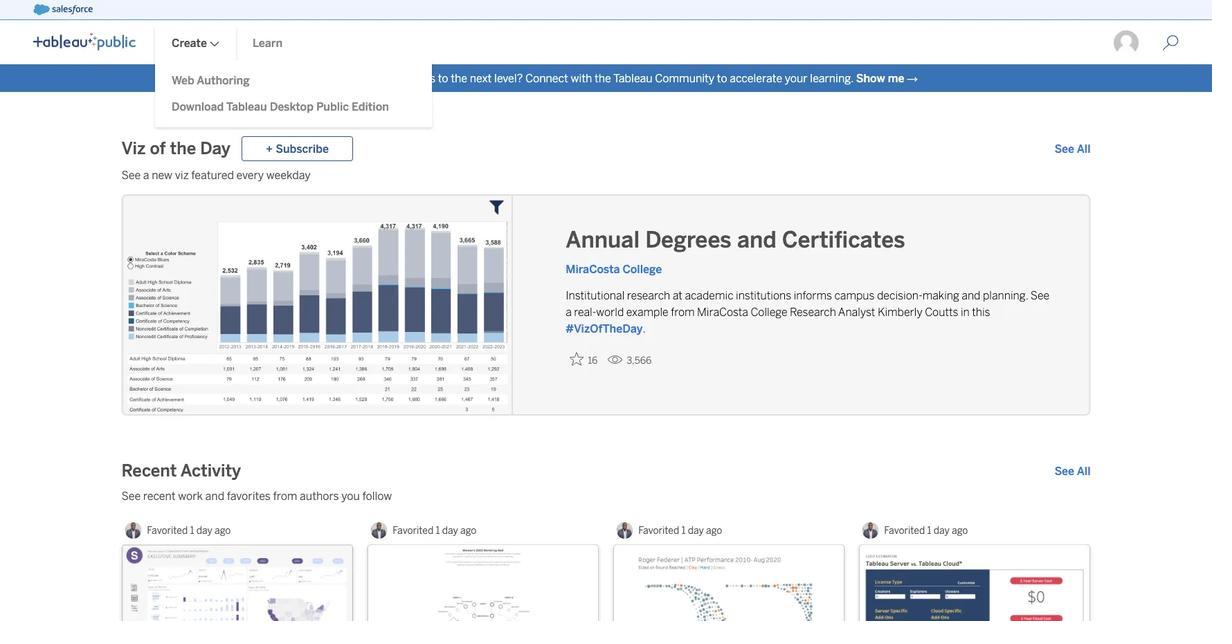 Task type: locate. For each thing, give the bounding box(es) containing it.
workbook thumbnail image
[[122, 546, 353, 622], [368, 546, 599, 622], [614, 546, 845, 622], [860, 546, 1090, 622]]

informs
[[794, 289, 833, 302]]

all for see all viz of the day element
[[1077, 142, 1091, 155]]

4 day from the left
[[934, 525, 950, 537]]

college
[[623, 263, 662, 276], [751, 306, 788, 319]]

public
[[316, 100, 349, 114]]

viz
[[175, 169, 189, 182]]

see
[[1055, 142, 1075, 155], [122, 169, 141, 182], [1031, 289, 1050, 302], [1055, 465, 1075, 478], [122, 490, 141, 503]]

weekday
[[267, 169, 311, 182]]

0 horizontal spatial a
[[143, 169, 149, 182]]

3 to from the left
[[717, 72, 728, 85]]

institutions
[[736, 289, 792, 302]]

authors
[[300, 490, 339, 503]]

2 see all from the top
[[1055, 465, 1091, 478]]

take
[[336, 72, 358, 85]]

download tableau desktop public edition
[[172, 100, 389, 114]]

miracosta
[[566, 263, 620, 276], [697, 306, 749, 319]]

tableau
[[614, 72, 653, 85], [226, 100, 267, 114]]

new
[[152, 169, 172, 182]]

the left next in the top left of the page
[[451, 72, 468, 85]]

3 day from the left
[[688, 525, 704, 537]]

making
[[923, 289, 960, 302]]

2 horizontal spatial to
[[717, 72, 728, 85]]

0 horizontal spatial miracosta
[[566, 263, 620, 276]]

to left accelerate
[[717, 72, 728, 85]]

tableau down 'authoring'
[[226, 100, 267, 114]]

go to search image
[[1146, 35, 1196, 51]]

ago for second tich mabiza image from the right
[[461, 525, 477, 537]]

tich mabiza image
[[125, 523, 141, 540], [371, 523, 387, 540], [617, 523, 633, 540]]

from inside institutional research at academic institutions informs campus decision-making and planning. see a real-world example from miracosta college research analyst kimberly coutts in this #vizoftheday .
[[671, 306, 695, 319]]

to right skills
[[438, 72, 448, 85]]

1 vertical spatial college
[[751, 306, 788, 319]]

viz
[[122, 139, 146, 159]]

all inside see all viz of the day element
[[1077, 142, 1091, 155]]

2 1 from the left
[[436, 525, 440, 537]]

see all link
[[1055, 141, 1091, 157], [1055, 463, 1091, 480]]

0 horizontal spatial to
[[323, 72, 333, 85]]

list options menu
[[155, 60, 432, 127]]

certificates
[[782, 227, 906, 253]]

1 horizontal spatial your
[[785, 72, 808, 85]]

favorited
[[147, 525, 188, 537], [393, 525, 434, 537], [639, 525, 680, 537], [885, 525, 925, 537]]

1 vertical spatial see all link
[[1055, 463, 1091, 480]]

tich mabiza image
[[862, 523, 879, 540]]

4 1 from the left
[[928, 525, 932, 537]]

0 horizontal spatial and
[[205, 490, 224, 503]]

3 ago from the left
[[706, 525, 723, 537]]

day
[[200, 139, 231, 159]]

#vizoftheday link
[[566, 322, 643, 336]]

show
[[856, 72, 886, 85]]

1
[[190, 525, 194, 537], [436, 525, 440, 537], [682, 525, 686, 537], [928, 525, 932, 537]]

0 horizontal spatial tich mabiza image
[[125, 523, 141, 540]]

0 vertical spatial see all link
[[1055, 141, 1091, 157]]

0 horizontal spatial tableau
[[226, 100, 267, 114]]

a left real-
[[566, 306, 572, 319]]

see inside institutional research at academic institutions informs campus decision-making and planning. see a real-world example from miracosta college research analyst kimberly coutts in this #vizoftheday .
[[1031, 289, 1050, 302]]

0 vertical spatial see all
[[1055, 142, 1091, 155]]

1 vertical spatial from
[[273, 490, 297, 503]]

1 horizontal spatial a
[[566, 306, 572, 319]]

1 horizontal spatial from
[[671, 306, 695, 319]]

day
[[196, 525, 213, 537], [442, 525, 458, 537], [688, 525, 704, 537], [934, 525, 950, 537]]

0 horizontal spatial college
[[623, 263, 662, 276]]

desktop
[[270, 100, 314, 114]]

1 vertical spatial and
[[962, 289, 981, 302]]

salesforce logo image
[[33, 4, 93, 15]]

3 workbook thumbnail image from the left
[[614, 546, 845, 622]]

miracosta up institutional
[[566, 263, 620, 276]]

degrees
[[646, 227, 732, 253]]

see a new viz featured every weekday
[[122, 169, 311, 182]]

college up 'research' at right top
[[623, 263, 662, 276]]

work
[[178, 490, 203, 503]]

1 horizontal spatial tich mabiza image
[[371, 523, 387, 540]]

2 favorited from the left
[[393, 525, 434, 537]]

1 ago from the left
[[215, 525, 231, 537]]

and up in at the right of page
[[962, 289, 981, 302]]

see recent work and favorites from authors you follow element
[[122, 488, 1091, 505]]

workbook thumbnail image for second tich mabiza image from the right
[[368, 546, 599, 622]]

1 horizontal spatial miracosta
[[697, 306, 749, 319]]

your right take
[[360, 72, 383, 85]]

tara.schultz image
[[1113, 29, 1141, 57]]

1 vertical spatial tableau
[[226, 100, 267, 114]]

me
[[888, 72, 905, 85]]

0 horizontal spatial from
[[273, 490, 297, 503]]

tich mabiza image down follow
[[371, 523, 387, 540]]

at
[[673, 289, 683, 302]]

logo image
[[33, 33, 136, 51]]

see all for see all recent activity element
[[1055, 465, 1091, 478]]

recent
[[143, 490, 176, 503]]

16
[[588, 355, 598, 367]]

4 favorited 1 day ago from the left
[[885, 525, 968, 537]]

.
[[643, 322, 646, 336]]

all inside see all recent activity element
[[1077, 465, 1091, 478]]

1 favorited 1 day ago from the left
[[147, 525, 231, 537]]

ago for 3rd tich mabiza image from left
[[706, 525, 723, 537]]

college down institutions
[[751, 306, 788, 319]]

2 horizontal spatial tich mabiza image
[[617, 523, 633, 540]]

favorited 1 day ago
[[147, 525, 231, 537], [393, 525, 477, 537], [639, 525, 723, 537], [885, 525, 968, 537]]

academic
[[685, 289, 734, 302]]

3,566
[[627, 355, 652, 367]]

example
[[627, 306, 669, 319]]

2 workbook thumbnail image from the left
[[368, 546, 599, 622]]

2 vertical spatial and
[[205, 490, 224, 503]]

see all viz of the day element
[[1055, 141, 1091, 157]]

4 ago from the left
[[952, 525, 968, 537]]

2 see all link from the top
[[1055, 463, 1091, 480]]

see for the see a new viz featured every weekday element at the top
[[122, 169, 141, 182]]

a inside institutional research at academic institutions informs campus decision-making and planning. see a real-world example from miracosta college research analyst kimberly coutts in this #vizoftheday .
[[566, 306, 572, 319]]

web authoring
[[172, 74, 250, 87]]

and up institutions
[[738, 227, 777, 253]]

1 horizontal spatial to
[[438, 72, 448, 85]]

level?
[[495, 72, 523, 85]]

1 1 from the left
[[190, 525, 194, 537]]

annual degrees and certificates
[[566, 227, 906, 253]]

a
[[143, 169, 149, 182], [566, 306, 572, 319]]

see all
[[1055, 142, 1091, 155], [1055, 465, 1091, 478]]

learning.
[[811, 72, 854, 85]]

you
[[342, 490, 360, 503]]

from down at at the right top of page
[[671, 306, 695, 319]]

create
[[172, 36, 207, 50]]

the right of
[[170, 139, 196, 159]]

to left take
[[323, 72, 333, 85]]

all
[[1077, 142, 1091, 155], [1077, 465, 1091, 478]]

1 horizontal spatial and
[[738, 227, 777, 253]]

0 vertical spatial tableau
[[614, 72, 653, 85]]

1 vertical spatial see all
[[1055, 465, 1091, 478]]

viz of the day
[[122, 139, 231, 159]]

skills
[[411, 72, 436, 85]]

world
[[596, 306, 624, 319]]

miracosta down academic
[[697, 306, 749, 319]]

1 day from the left
[[196, 525, 213, 537]]

0 horizontal spatial the
[[170, 139, 196, 159]]

workbook thumbnail image for 3rd tich mabiza image from left
[[614, 546, 845, 622]]

0 horizontal spatial your
[[360, 72, 383, 85]]

the inside heading
[[170, 139, 196, 159]]

and
[[738, 227, 777, 253], [962, 289, 981, 302], [205, 490, 224, 503]]

annual
[[566, 227, 640, 253]]

ago
[[215, 525, 231, 537], [461, 525, 477, 537], [706, 525, 723, 537], [952, 525, 968, 537]]

favorites
[[227, 490, 271, 503]]

2 ago from the left
[[461, 525, 477, 537]]

follow
[[363, 490, 392, 503]]

data
[[385, 72, 408, 85]]

1 workbook thumbnail image from the left
[[122, 546, 353, 622]]

1 tich mabiza image from the left
[[125, 523, 141, 540]]

tich mabiza image down recent
[[125, 523, 141, 540]]

see recent work and favorites from authors you follow
[[122, 490, 392, 503]]

2 your from the left
[[785, 72, 808, 85]]

0 vertical spatial and
[[738, 227, 777, 253]]

4 workbook thumbnail image from the left
[[860, 546, 1090, 622]]

1 vertical spatial miracosta
[[697, 306, 749, 319]]

1 horizontal spatial tableau
[[614, 72, 653, 85]]

want to take your data skills to the next level? connect with the tableau community to accelerate your learning. show me →
[[294, 72, 918, 85]]

0 vertical spatial from
[[671, 306, 695, 319]]

1 vertical spatial all
[[1077, 465, 1091, 478]]

tableau right with
[[614, 72, 653, 85]]

workbook thumbnail image for third tich mabiza image from the right
[[122, 546, 353, 622]]

1 horizontal spatial college
[[751, 306, 788, 319]]

accelerate
[[730, 72, 783, 85]]

0 vertical spatial all
[[1077, 142, 1091, 155]]

annual degrees and certificates link
[[566, 225, 1051, 256]]

1 see all link from the top
[[1055, 141, 1091, 157]]

1 vertical spatial a
[[566, 306, 572, 319]]

from left authors
[[273, 490, 297, 503]]

2 horizontal spatial and
[[962, 289, 981, 302]]

the right with
[[595, 72, 611, 85]]

the
[[451, 72, 468, 85], [595, 72, 611, 85], [170, 139, 196, 159]]

see all for see all viz of the day element
[[1055, 142, 1091, 155]]

your
[[360, 72, 383, 85], [785, 72, 808, 85]]

1 see all from the top
[[1055, 142, 1091, 155]]

3 favorited 1 day ago from the left
[[639, 525, 723, 537]]

1 your from the left
[[360, 72, 383, 85]]

your left learning. on the right of page
[[785, 72, 808, 85]]

tich mabiza image down the see recent work and favorites from authors you follow element
[[617, 523, 633, 540]]

and right work
[[205, 490, 224, 503]]

2 tich mabiza image from the left
[[371, 523, 387, 540]]

see for see all recent activity element
[[1055, 465, 1075, 478]]

to
[[323, 72, 333, 85], [438, 72, 448, 85], [717, 72, 728, 85]]

a left new
[[143, 169, 149, 182]]

2 day from the left
[[442, 525, 458, 537]]

coutts
[[925, 306, 959, 319]]

2 favorited 1 day ago from the left
[[393, 525, 477, 537]]

1 horizontal spatial the
[[451, 72, 468, 85]]

2 all from the top
[[1077, 465, 1091, 478]]

1 all from the top
[[1077, 142, 1091, 155]]

0 vertical spatial college
[[623, 263, 662, 276]]



Task type: vqa. For each thing, say whether or not it's contained in the screenshot.
SEARCH INPUT field
no



Task type: describe. For each thing, give the bounding box(es) containing it.
from inside the see recent work and favorites from authors you follow element
[[273, 490, 297, 503]]

every
[[237, 169, 264, 182]]

community
[[655, 72, 715, 85]]

see for see all viz of the day element
[[1055, 142, 1075, 155]]

create button
[[155, 21, 236, 64]]

tableau inside list options menu
[[226, 100, 267, 114]]

featured
[[191, 169, 234, 182]]

research
[[627, 289, 671, 302]]

1 to from the left
[[323, 72, 333, 85]]

institutional research at academic institutions informs campus decision-making and planning. see a real-world example from miracosta college research analyst kimberly coutts in this #vizoftheday .
[[566, 289, 1050, 336]]

3 tich mabiza image from the left
[[617, 523, 633, 540]]

3 1 from the left
[[682, 525, 686, 537]]

miracosta college link
[[566, 263, 662, 276]]

ago for tich mabiza icon
[[952, 525, 968, 537]]

web
[[172, 74, 194, 87]]

college inside institutional research at academic institutions informs campus decision-making and planning. see a real-world example from miracosta college research analyst kimberly coutts in this #vizoftheday .
[[751, 306, 788, 319]]

connect
[[526, 72, 568, 85]]

show me link
[[856, 72, 905, 85]]

in
[[961, 306, 970, 319]]

learn
[[253, 36, 283, 50]]

this
[[972, 306, 991, 319]]

favorited 1 day ago for 3rd tich mabiza image from left
[[639, 525, 723, 537]]

miracosta inside institutional research at academic institutions informs campus decision-making and planning. see a real-world example from miracosta college research analyst kimberly coutts in this #vizoftheday .
[[697, 306, 749, 319]]

workbook thumbnail image for tich mabiza icon
[[860, 546, 1090, 622]]

planning.
[[983, 289, 1029, 302]]

of
[[150, 139, 166, 159]]

+
[[266, 142, 273, 155]]

+ subscribe button
[[242, 136, 353, 161]]

#vizoftheday
[[566, 322, 643, 336]]

with
[[571, 72, 592, 85]]

1 favorited from the left
[[147, 525, 188, 537]]

campus
[[835, 289, 875, 302]]

analyst
[[839, 306, 876, 319]]

and inside institutional research at academic institutions informs campus decision-making and planning. see a real-world example from miracosta college research analyst kimberly coutts in this #vizoftheday .
[[962, 289, 981, 302]]

real-
[[574, 306, 596, 319]]

recent activity heading
[[122, 461, 241, 483]]

2 horizontal spatial the
[[595, 72, 611, 85]]

download
[[172, 100, 224, 114]]

kimberly
[[878, 306, 923, 319]]

Add Favorite button
[[566, 348, 602, 371]]

see for the see recent work and favorites from authors you follow element
[[122, 490, 141, 503]]

+ subscribe
[[266, 142, 329, 155]]

all for see all recent activity element
[[1077, 465, 1091, 478]]

research
[[790, 306, 837, 319]]

favorited 1 day ago for second tich mabiza image from the right
[[393, 525, 477, 537]]

subscribe
[[276, 142, 329, 155]]

next
[[470, 72, 492, 85]]

3 favorited from the left
[[639, 525, 680, 537]]

recent
[[122, 462, 177, 481]]

viz of the day heading
[[122, 138, 231, 160]]

learn link
[[236, 21, 299, 64]]

see a new viz featured every weekday element
[[122, 167, 1091, 184]]

institutional
[[566, 289, 625, 302]]

0 vertical spatial a
[[143, 169, 149, 182]]

2 to from the left
[[438, 72, 448, 85]]

see all recent activity element
[[1055, 463, 1091, 480]]

recent activity
[[122, 462, 241, 481]]

4 favorited from the left
[[885, 525, 925, 537]]

0 vertical spatial miracosta
[[566, 263, 620, 276]]

favorited 1 day ago for tich mabiza icon
[[885, 525, 968, 537]]

want
[[294, 72, 321, 85]]

activity
[[181, 462, 241, 481]]

→
[[907, 72, 918, 85]]

authoring
[[197, 74, 250, 87]]

miracosta college
[[566, 263, 662, 276]]

ago for third tich mabiza image from the right
[[215, 525, 231, 537]]

3,566 views element
[[602, 350, 658, 372]]

favorited 1 day ago for third tich mabiza image from the right
[[147, 525, 231, 537]]

decision-
[[877, 289, 923, 302]]

edition
[[352, 100, 389, 114]]



